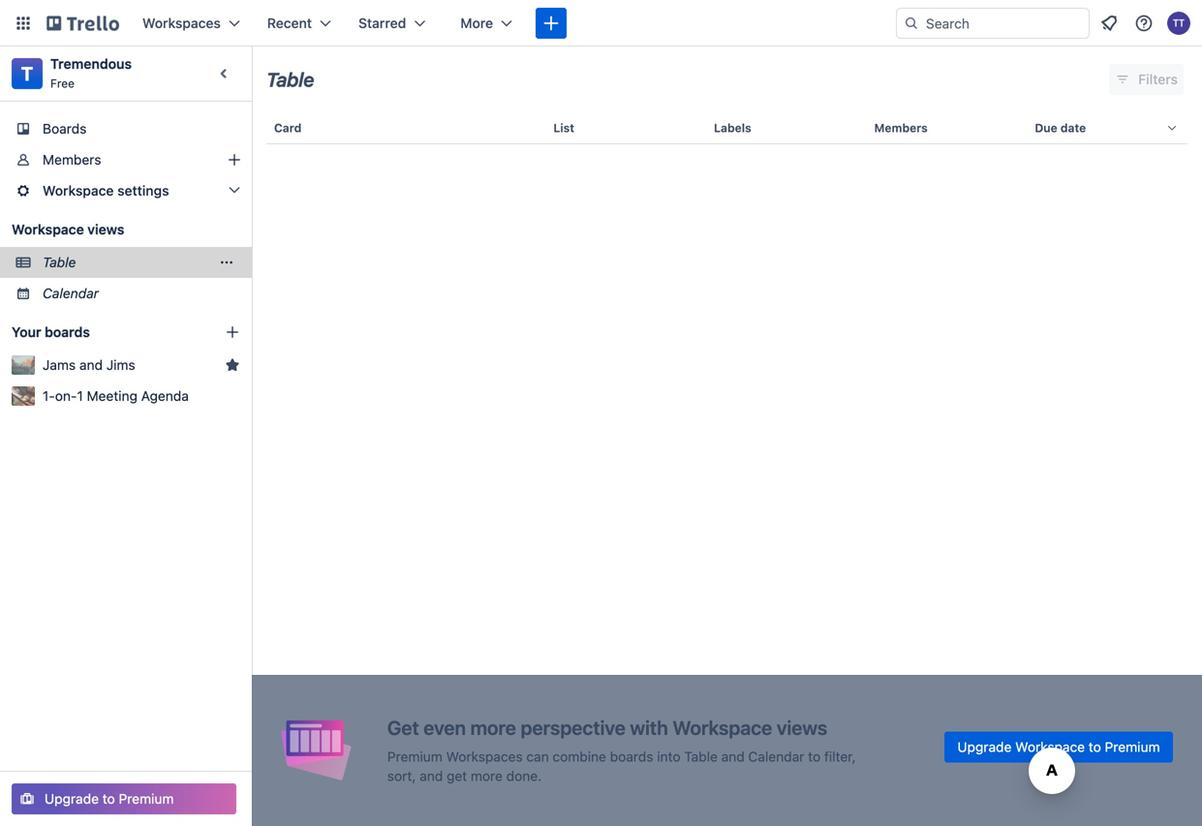 Task type: locate. For each thing, give the bounding box(es) containing it.
recent
[[267, 15, 312, 31]]

terry turtle (terryturtle) image
[[1168, 12, 1191, 35]]

workspace
[[43, 183, 114, 199], [12, 221, 84, 237], [673, 717, 773, 739], [1016, 739, 1085, 755]]

Search field
[[920, 9, 1089, 38]]

table
[[267, 68, 314, 91], [43, 254, 76, 270], [685, 749, 718, 765]]

0 vertical spatial more
[[471, 717, 516, 739]]

list button
[[546, 105, 706, 151]]

jams and jims link
[[43, 356, 217, 375]]

calendar inside get even more perspective with workspace views premium workspaces can combine boards into table and calendar to filter, sort, and get more done.
[[749, 749, 805, 765]]

due date
[[1035, 121, 1087, 135]]

1 horizontal spatial upgrade
[[958, 739, 1012, 755]]

1 horizontal spatial calendar
[[749, 749, 805, 765]]

1 horizontal spatial boards
[[610, 749, 654, 765]]

1 horizontal spatial to
[[808, 749, 821, 765]]

workspace inside popup button
[[43, 183, 114, 199]]

agenda
[[141, 388, 189, 404]]

more right get
[[471, 769, 503, 784]]

boards up jams
[[45, 324, 90, 340]]

upgrade for upgrade workspace to premium
[[958, 739, 1012, 755]]

1 horizontal spatial and
[[420, 769, 443, 784]]

filter,
[[825, 749, 856, 765]]

and left the jims
[[79, 357, 103, 373]]

more button
[[449, 8, 524, 39]]

table
[[252, 105, 1203, 827]]

more
[[471, 717, 516, 739], [471, 769, 503, 784]]

back to home image
[[47, 8, 119, 39]]

table link
[[43, 253, 209, 272]]

jims
[[106, 357, 135, 373]]

filters
[[1139, 71, 1178, 87]]

table containing card
[[252, 105, 1203, 827]]

2 horizontal spatial premium
[[1105, 739, 1161, 755]]

tremendous
[[50, 56, 132, 72]]

calendar
[[43, 285, 99, 301], [749, 749, 805, 765]]

row containing card
[[267, 105, 1188, 151]]

1 vertical spatial upgrade
[[45, 791, 99, 807]]

workspaces inside get even more perspective with workspace views premium workspaces can combine boards into table and calendar to filter, sort, and get more done.
[[446, 749, 523, 765]]

0 vertical spatial boards
[[45, 324, 90, 340]]

premium
[[1105, 739, 1161, 755], [387, 749, 443, 765], [119, 791, 174, 807]]

0 vertical spatial workspaces
[[142, 15, 221, 31]]

meeting
[[87, 388, 138, 404]]

2 vertical spatial and
[[420, 769, 443, 784]]

0 horizontal spatial upgrade
[[45, 791, 99, 807]]

your boards
[[12, 324, 90, 340]]

add board image
[[225, 325, 240, 340]]

open information menu image
[[1135, 14, 1154, 33]]

0 vertical spatial upgrade
[[958, 739, 1012, 755]]

0 vertical spatial members
[[875, 121, 928, 135]]

more right "even"
[[471, 717, 516, 739]]

0 horizontal spatial members
[[43, 152, 101, 168]]

0 vertical spatial calendar
[[43, 285, 99, 301]]

your boards with 2 items element
[[12, 321, 196, 344]]

labels button
[[706, 105, 867, 151]]

upgrade workspace to premium
[[958, 739, 1161, 755]]

boards down with
[[610, 749, 654, 765]]

table inside get even more perspective with workspace views premium workspaces can combine boards into table and calendar to filter, sort, and get more done.
[[685, 749, 718, 765]]

1 horizontal spatial premium
[[387, 749, 443, 765]]

calendar up your boards
[[43, 285, 99, 301]]

labels
[[714, 121, 752, 135]]

sort,
[[387, 769, 416, 784]]

to inside get even more perspective with workspace views premium workspaces can combine boards into table and calendar to filter, sort, and get more done.
[[808, 749, 821, 765]]

workspaces up get
[[446, 749, 523, 765]]

upgrade to premium link
[[12, 784, 236, 815]]

workspaces
[[142, 15, 221, 31], [446, 749, 523, 765]]

views down workspace settings
[[87, 221, 124, 237]]

0 horizontal spatial calendar
[[43, 285, 99, 301]]

1 vertical spatial workspaces
[[446, 749, 523, 765]]

0 horizontal spatial views
[[87, 221, 124, 237]]

1 horizontal spatial members
[[875, 121, 928, 135]]

1 vertical spatial members
[[43, 152, 101, 168]]

table up 'card'
[[267, 68, 314, 91]]

views
[[87, 221, 124, 237], [777, 717, 828, 739]]

boards
[[45, 324, 90, 340], [610, 749, 654, 765]]

1 vertical spatial boards
[[610, 749, 654, 765]]

calendar left filter,
[[749, 749, 805, 765]]

table down workspace views
[[43, 254, 76, 270]]

even
[[424, 717, 466, 739]]

0 horizontal spatial and
[[79, 357, 103, 373]]

0 horizontal spatial workspaces
[[142, 15, 221, 31]]

workspace actions menu image
[[219, 255, 235, 270]]

boards
[[43, 121, 87, 137]]

0 vertical spatial table
[[267, 68, 314, 91]]

2 more from the top
[[471, 769, 503, 784]]

list
[[554, 121, 575, 135]]

1 vertical spatial more
[[471, 769, 503, 784]]

jams and jims
[[43, 357, 135, 373]]

t
[[21, 62, 33, 85]]

1 vertical spatial views
[[777, 717, 828, 739]]

1 horizontal spatial workspaces
[[446, 749, 523, 765]]

members
[[875, 121, 928, 135], [43, 152, 101, 168]]

workspace settings
[[43, 183, 169, 199]]

2 vertical spatial table
[[685, 749, 718, 765]]

recent button
[[256, 8, 343, 39]]

1 horizontal spatial views
[[777, 717, 828, 739]]

2 horizontal spatial table
[[685, 749, 718, 765]]

workspaces up workspace navigation collapse icon
[[142, 15, 221, 31]]

and
[[79, 357, 103, 373], [722, 749, 745, 765], [420, 769, 443, 784]]

workspace navigation collapse icon image
[[211, 60, 238, 87]]

with
[[630, 717, 668, 739]]

into
[[657, 749, 681, 765]]

and left get
[[420, 769, 443, 784]]

and right into at the bottom of the page
[[722, 749, 745, 765]]

1 horizontal spatial table
[[267, 68, 314, 91]]

workspace inside get even more perspective with workspace views premium workspaces can combine boards into table and calendar to filter, sort, and get more done.
[[673, 717, 773, 739]]

row
[[267, 105, 1188, 151]]

0 horizontal spatial table
[[43, 254, 76, 270]]

upgrade to premium
[[45, 791, 174, 807]]

2 horizontal spatial and
[[722, 749, 745, 765]]

views up filter,
[[777, 717, 828, 739]]

filters button
[[1110, 64, 1184, 95]]

upgrade
[[958, 739, 1012, 755], [45, 791, 99, 807]]

primary element
[[0, 0, 1203, 47]]

table right into at the bottom of the page
[[685, 749, 718, 765]]

to
[[1089, 739, 1102, 755], [808, 749, 821, 765], [103, 791, 115, 807]]

1 vertical spatial calendar
[[749, 749, 805, 765]]



Task type: describe. For each thing, give the bounding box(es) containing it.
can
[[527, 749, 549, 765]]

upgrade for upgrade to premium
[[45, 791, 99, 807]]

0 horizontal spatial boards
[[45, 324, 90, 340]]

your
[[12, 324, 41, 340]]

members link
[[0, 144, 252, 175]]

due date button
[[1028, 105, 1188, 151]]

date
[[1061, 121, 1087, 135]]

1-
[[43, 388, 55, 404]]

starred button
[[347, 8, 437, 39]]

1 vertical spatial and
[[722, 749, 745, 765]]

Table text field
[[267, 61, 314, 98]]

settings
[[117, 183, 169, 199]]

done.
[[507, 769, 542, 784]]

1 vertical spatial table
[[43, 254, 76, 270]]

boards inside get even more perspective with workspace views premium workspaces can combine boards into table and calendar to filter, sort, and get more done.
[[610, 749, 654, 765]]

workspace views
[[12, 221, 124, 237]]

1-on-1 meeting agenda link
[[43, 387, 240, 406]]

0 horizontal spatial to
[[103, 791, 115, 807]]

create board or workspace image
[[542, 14, 561, 33]]

tremendous free
[[50, 56, 132, 90]]

get even more perspective with workspace views premium workspaces can combine boards into table and calendar to filter, sort, and get more done.
[[387, 717, 856, 784]]

get
[[447, 769, 467, 784]]

card button
[[267, 105, 546, 151]]

upgrade workspace to premium link
[[945, 732, 1174, 763]]

calendar link
[[43, 284, 240, 303]]

tremendous link
[[50, 56, 132, 72]]

premium inside get even more perspective with workspace views premium workspaces can combine boards into table and calendar to filter, sort, and get more done.
[[387, 749, 443, 765]]

0 vertical spatial views
[[87, 221, 124, 237]]

views inside get even more perspective with workspace views premium workspaces can combine boards into table and calendar to filter, sort, and get more done.
[[777, 717, 828, 739]]

1 more from the top
[[471, 717, 516, 739]]

starred
[[359, 15, 406, 31]]

1
[[77, 388, 83, 404]]

starred icon image
[[225, 358, 240, 373]]

workspaces inside dropdown button
[[142, 15, 221, 31]]

jams
[[43, 357, 76, 373]]

members button
[[867, 105, 1028, 151]]

members inside members link
[[43, 152, 101, 168]]

0 vertical spatial and
[[79, 357, 103, 373]]

perspective
[[521, 717, 626, 739]]

row inside table
[[267, 105, 1188, 151]]

more
[[461, 15, 493, 31]]

card
[[274, 121, 302, 135]]

workspace settings button
[[0, 175, 252, 206]]

on-
[[55, 388, 77, 404]]

members inside members button
[[875, 121, 928, 135]]

boards link
[[0, 113, 252, 144]]

0 horizontal spatial premium
[[119, 791, 174, 807]]

combine
[[553, 749, 607, 765]]

due
[[1035, 121, 1058, 135]]

free
[[50, 77, 75, 90]]

2 horizontal spatial to
[[1089, 739, 1102, 755]]

1-on-1 meeting agenda
[[43, 388, 189, 404]]

get
[[387, 717, 419, 739]]

t link
[[12, 58, 43, 89]]

search image
[[904, 16, 920, 31]]

workspaces button
[[131, 8, 252, 39]]

0 notifications image
[[1098, 12, 1121, 35]]



Task type: vqa. For each thing, say whether or not it's contained in the screenshot.
right Collapse list image
no



